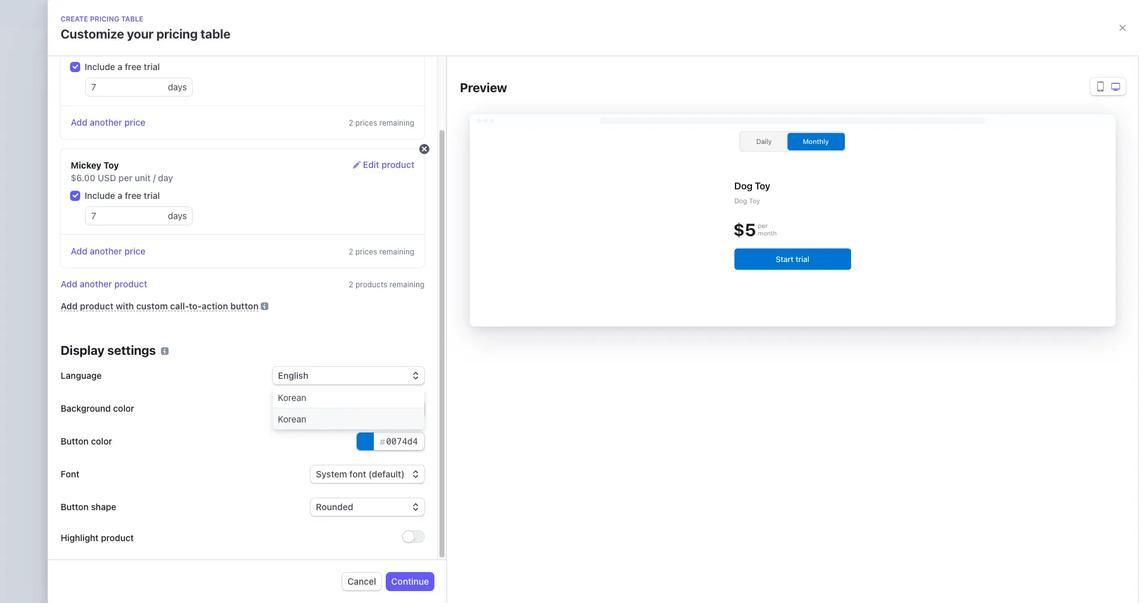 Task type: locate. For each thing, give the bounding box(es) containing it.
prices up edit
[[356, 118, 378, 128]]

price
[[124, 117, 146, 128], [124, 246, 146, 257]]

product for edit
[[382, 159, 415, 170]]

product inside button
[[382, 159, 415, 170]]

2 include a free trial from the top
[[85, 190, 160, 201]]

None text field
[[357, 433, 425, 450]]

1 vertical spatial free
[[125, 190, 142, 201]]

0 vertical spatial remaining
[[380, 118, 415, 128]]

cancel button
[[343, 573, 381, 591]]

2 prices remaining up the 2 products remaining
[[349, 247, 415, 257]]

2 add another price button from the top
[[71, 245, 146, 258]]

background
[[61, 403, 111, 414]]

/
[[153, 172, 156, 183]]

embed
[[612, 311, 640, 321]]

2 price from the top
[[124, 246, 146, 257]]

create inside create pricing table customize your pricing table
[[61, 15, 88, 23]]

1 vertical spatial 2
[[349, 247, 353, 257]]

create pricing table
[[444, 354, 526, 364]]

0 vertical spatial trial
[[144, 61, 160, 72]]

2 for add another product button
[[349, 280, 354, 289]]

1 vertical spatial another
[[90, 246, 122, 257]]

2 button from the top
[[61, 502, 89, 512]]

color right the 'background'
[[113, 403, 134, 414]]

1 days from the top
[[168, 82, 187, 92]]

0 vertical spatial prices
[[356, 118, 378, 128]]

1 vertical spatial trial
[[144, 190, 160, 201]]

add another price button
[[71, 116, 146, 129], [71, 245, 146, 258]]

create for create a branded, responsive pricing table to embed on your website.
[[426, 311, 453, 321]]

0 vertical spatial include a free trial
[[85, 61, 160, 72]]

add product with custom call-to-action button
[[61, 301, 259, 311]]

korean
[[278, 414, 306, 425]]

website.
[[426, 323, 460, 334]]

free
[[125, 61, 142, 72], [125, 190, 142, 201]]

3 2 from the top
[[349, 280, 354, 289]]

1 horizontal spatial your
[[655, 311, 673, 321]]

1 vertical spatial add another price button
[[71, 245, 146, 258]]

0 vertical spatial 2
[[349, 118, 353, 128]]

include a free trial
[[85, 61, 160, 72], [85, 190, 160, 201]]

include a free trial down per on the top of the page
[[85, 190, 160, 201]]

mickey
[[71, 160, 101, 171]]

unit
[[135, 172, 151, 183]]

2 2 prices remaining from the top
[[349, 247, 415, 257]]

trial down /
[[144, 190, 160, 201]]

create for create pricing table
[[444, 354, 472, 364]]

branded,
[[463, 311, 500, 321]]

remaining right products
[[390, 280, 425, 289]]

free down per on the top of the page
[[125, 190, 142, 201]]

1 include from the top
[[85, 61, 115, 72]]

another
[[90, 117, 122, 128], [90, 246, 122, 257], [80, 279, 112, 289]]

1 vertical spatial include a free trial
[[85, 190, 160, 201]]

2 prices from the top
[[356, 247, 378, 257]]

products
[[356, 280, 388, 289]]

None field
[[273, 387, 425, 409]]

product up with
[[114, 279, 147, 289]]

1 vertical spatial days button
[[168, 207, 192, 225]]

add inside add another product button
[[61, 279, 77, 289]]

a up the website.
[[456, 311, 460, 321]]

0 vertical spatial another
[[90, 117, 122, 128]]

0 horizontal spatial color
[[91, 436, 112, 447]]

call-
[[170, 301, 189, 311]]

button
[[61, 436, 89, 447], [61, 502, 89, 512]]

a up branded,
[[469, 291, 476, 305]]

2 up edit product button
[[349, 118, 353, 128]]

highlight
[[61, 532, 99, 543]]

your right customize
[[127, 27, 154, 41]]

color down background color
[[91, 436, 112, 447]]

create a branded, responsive pricing table to embed on your website.
[[426, 311, 673, 334]]

view docs link
[[463, 323, 516, 335]]

1 vertical spatial your
[[655, 311, 673, 321]]

your right 'on' on the right bottom of the page
[[655, 311, 673, 321]]

2 days from the top
[[168, 210, 187, 221]]

action
[[202, 301, 228, 311]]

1 days button from the top
[[168, 78, 192, 96]]

0 vertical spatial free
[[125, 61, 142, 72]]

0 vertical spatial button
[[61, 436, 89, 447]]

1 trial from the top
[[144, 61, 160, 72]]

another inside button
[[80, 279, 112, 289]]

2 vertical spatial 2
[[349, 280, 354, 289]]

highlight product
[[61, 532, 134, 543]]

2 prices remaining
[[349, 118, 415, 128], [349, 247, 415, 257]]

0 vertical spatial color
[[113, 403, 134, 414]]

responsive
[[502, 311, 546, 321]]

2 free from the top
[[125, 190, 142, 201]]

2 vertical spatial another
[[80, 279, 112, 289]]

include down usd
[[85, 190, 115, 201]]

button left shape
[[61, 502, 89, 512]]

free down create pricing table customize your pricing table
[[125, 61, 142, 72]]

table inside create a branded, responsive pricing table to embed on your website.
[[579, 311, 599, 321]]

2 prices remaining for 1st "add another price" button from the top
[[349, 118, 415, 128]]

button for button shape
[[61, 502, 89, 512]]

pricing
[[90, 15, 119, 23], [156, 27, 198, 41], [479, 291, 520, 305], [549, 311, 577, 321], [474, 354, 503, 364]]

add another price
[[71, 117, 146, 128], [71, 246, 146, 257]]

language
[[61, 370, 102, 381]]

prices up products
[[356, 247, 378, 257]]

1 2 from the top
[[349, 118, 353, 128]]

color
[[113, 403, 134, 414], [91, 436, 112, 447]]

free for second days button
[[125, 190, 142, 201]]

0 vertical spatial add another price
[[71, 117, 146, 128]]

0 horizontal spatial your
[[127, 27, 154, 41]]

remaining up the 2 products remaining
[[380, 247, 415, 257]]

include
[[85, 61, 115, 72], [85, 190, 115, 201]]

1 vertical spatial 2 prices remaining
[[349, 247, 415, 257]]

2
[[349, 118, 353, 128], [349, 247, 353, 257], [349, 280, 354, 289]]

button shape
[[61, 502, 116, 512]]

include down customize
[[85, 61, 115, 72]]

trial
[[144, 61, 160, 72], [144, 190, 160, 201]]

prices for 2nd "add another price" button from the top of the page
[[356, 247, 378, 257]]

price for 1st "add another price" button from the top
[[124, 117, 146, 128]]

1 free from the top
[[125, 61, 142, 72]]

table
[[121, 15, 143, 23], [201, 27, 231, 41], [523, 291, 553, 305], [579, 311, 599, 321], [505, 354, 526, 364]]

0 vertical spatial 2 prices remaining
[[349, 118, 415, 128]]

None number field
[[86, 78, 168, 96], [86, 207, 168, 225], [86, 78, 168, 96], [86, 207, 168, 225]]

0 vertical spatial add another price button
[[71, 116, 146, 129]]

2 left products
[[349, 280, 354, 289]]

add another price up 'toy'
[[71, 117, 146, 128]]

product down add another product button
[[80, 301, 114, 311]]

remaining up edit product
[[380, 118, 415, 128]]

a
[[118, 61, 122, 72], [118, 190, 122, 201], [469, 291, 476, 305], [456, 311, 460, 321]]

1 price from the top
[[124, 117, 146, 128]]

add another product
[[61, 279, 147, 289]]

0 vertical spatial your
[[127, 27, 154, 41]]

0 vertical spatial price
[[124, 117, 146, 128]]

price up mickey toy $6.00 usd per unit / day
[[124, 117, 146, 128]]

1 horizontal spatial color
[[113, 403, 134, 414]]

display settings
[[61, 343, 156, 358]]

1 vertical spatial include
[[85, 190, 115, 201]]

customize
[[61, 27, 124, 41]]

add another price button up add another product
[[71, 245, 146, 258]]

add product with custom call-to-action button button
[[61, 301, 259, 311]]

1 vertical spatial prices
[[356, 247, 378, 257]]

1 prices from the top
[[356, 118, 378, 128]]

product down shape
[[101, 532, 134, 543]]

english
[[278, 370, 309, 381]]

to
[[602, 311, 610, 321]]

add another price for 2nd "add another price" button from the top of the page
[[71, 246, 146, 257]]

add for add product with custom call-to-action button button
[[61, 301, 78, 311]]

1 2 prices remaining from the top
[[349, 118, 415, 128]]

1 vertical spatial add another price
[[71, 246, 146, 257]]

create inside create a branded, responsive pricing table to embed on your website.
[[426, 311, 453, 321]]

add
[[71, 117, 87, 128], [71, 246, 87, 257], [61, 279, 77, 289], [61, 301, 78, 311]]

custom
[[136, 301, 168, 311]]

include for second days button
[[85, 190, 115, 201]]

0 vertical spatial days
[[168, 82, 187, 92]]

create for create a pricing table
[[426, 291, 466, 305]]

trial down create pricing table customize your pricing table
[[144, 61, 160, 72]]

1 vertical spatial color
[[91, 436, 112, 447]]

1 include a free trial from the top
[[85, 61, 160, 72]]

add another price up add another product
[[71, 246, 146, 257]]

product
[[382, 159, 415, 170], [114, 279, 147, 289], [80, 301, 114, 311], [101, 532, 134, 543]]

a down per on the top of the page
[[118, 190, 122, 201]]

$6.00
[[71, 172, 95, 183]]

create pricing table customize your pricing table
[[61, 15, 231, 41]]

your
[[127, 27, 154, 41], [655, 311, 673, 321]]

add another price button up 'toy'
[[71, 116, 146, 129]]

button color
[[61, 436, 112, 447]]

1 vertical spatial price
[[124, 246, 146, 257]]

1 add another price from the top
[[71, 117, 146, 128]]

prices
[[356, 118, 378, 128], [356, 247, 378, 257]]

create a pricing table
[[426, 291, 553, 305]]

1 vertical spatial button
[[61, 502, 89, 512]]

remaining
[[380, 118, 415, 128], [380, 247, 415, 257], [390, 280, 425, 289]]

0 vertical spatial include
[[85, 61, 115, 72]]

add for 2nd "add another price" button from the top of the page
[[71, 246, 87, 257]]

on
[[643, 311, 653, 321]]

1 vertical spatial days
[[168, 210, 187, 221]]

button up font
[[61, 436, 89, 447]]

include a free trial down customize
[[85, 61, 160, 72]]

1 button from the top
[[61, 436, 89, 447]]

2 up the 2 products remaining
[[349, 247, 353, 257]]

day
[[158, 172, 173, 183]]

2 prices remaining up edit product
[[349, 118, 415, 128]]

2 2 from the top
[[349, 247, 353, 257]]

2 trial from the top
[[144, 190, 160, 201]]

create
[[61, 15, 88, 23], [426, 291, 466, 305], [426, 311, 453, 321], [444, 354, 472, 364]]

0 vertical spatial days button
[[168, 78, 192, 96]]

price up add another product
[[124, 246, 146, 257]]

your inside create a branded, responsive pricing table to embed on your website.
[[655, 311, 673, 321]]

2 include from the top
[[85, 190, 115, 201]]

days
[[168, 82, 187, 92], [168, 210, 187, 221]]

add for add another product button
[[61, 279, 77, 289]]

edit product button
[[353, 159, 415, 172]]

mickey toy $6.00 usd per unit / day
[[71, 160, 173, 183]]

2 add another price from the top
[[71, 246, 146, 257]]

toy
[[104, 160, 119, 171]]

days button
[[168, 78, 192, 96], [168, 207, 192, 225]]

product right edit
[[382, 159, 415, 170]]

to-
[[189, 301, 202, 311]]



Task type: describe. For each thing, give the bounding box(es) containing it.
color for button color
[[91, 436, 112, 447]]

1 vertical spatial remaining
[[380, 247, 415, 257]]

include for first days button from the top
[[85, 61, 115, 72]]

prices for 1st "add another price" button from the top
[[356, 118, 378, 128]]

cancel
[[348, 576, 376, 587]]

n
[[534, 354, 540, 364]]

edit
[[363, 159, 379, 170]]

english button
[[273, 367, 425, 385]]

continue
[[392, 576, 429, 587]]

another for add another product button
[[80, 279, 112, 289]]

a down customize
[[118, 61, 122, 72]]

button for button color
[[61, 436, 89, 447]]

2 products remaining
[[349, 280, 425, 289]]

days for first days button from the top
[[168, 82, 187, 92]]

add another product button
[[61, 278, 147, 291]]

2 days button from the top
[[168, 207, 192, 225]]

a inside create a branded, responsive pricing table to embed on your website.
[[456, 311, 460, 321]]

add for 1st "add another price" button from the top
[[71, 117, 87, 128]]

product for add
[[80, 301, 114, 311]]

include a free trial for second days button
[[85, 190, 160, 201]]

settings
[[107, 343, 156, 358]]

view docs
[[463, 323, 505, 334]]

color for background color
[[113, 403, 134, 414]]

docs
[[485, 323, 505, 334]]

background color
[[61, 403, 134, 414]]

with
[[116, 301, 134, 311]]

product inside button
[[114, 279, 147, 289]]

font
[[61, 469, 79, 480]]

2 prices remaining for 2nd "add another price" button from the top of the page
[[349, 247, 415, 257]]

trial for first days button from the top
[[144, 61, 160, 72]]

preview
[[460, 80, 508, 95]]

products
[[57, 70, 131, 91]]

display
[[61, 343, 105, 358]]

free for first days button from the top
[[125, 61, 142, 72]]

continue button
[[386, 573, 434, 591]]

pricing inside create a branded, responsive pricing table to embed on your website.
[[549, 311, 577, 321]]

create for create pricing table customize your pricing table
[[61, 15, 88, 23]]

another for 1st "add another price" button from the top
[[90, 117, 122, 128]]

1 add another price button from the top
[[71, 116, 146, 129]]

add another price for 1st "add another price" button from the top
[[71, 117, 146, 128]]

include a free trial for first days button from the top
[[85, 61, 160, 72]]

price for 2nd "add another price" button from the top of the page
[[124, 246, 146, 257]]

trial for second days button
[[144, 190, 160, 201]]

another for 2nd "add another price" button from the top of the page
[[90, 246, 122, 257]]

view
[[463, 323, 483, 334]]

2 for 2nd "add another price" button from the top of the page
[[349, 247, 353, 257]]

edit product
[[363, 159, 415, 170]]

product for highlight
[[101, 532, 134, 543]]

shape
[[91, 502, 116, 512]]

per
[[119, 172, 133, 183]]

2 for 1st "add another price" button from the top
[[349, 118, 353, 128]]

your inside create pricing table customize your pricing table
[[127, 27, 154, 41]]

days for second days button
[[168, 210, 187, 221]]

button
[[230, 301, 259, 311]]

usd
[[98, 172, 116, 183]]

2 vertical spatial remaining
[[390, 280, 425, 289]]



Task type: vqa. For each thing, say whether or not it's contained in the screenshot.
Quotes link
no



